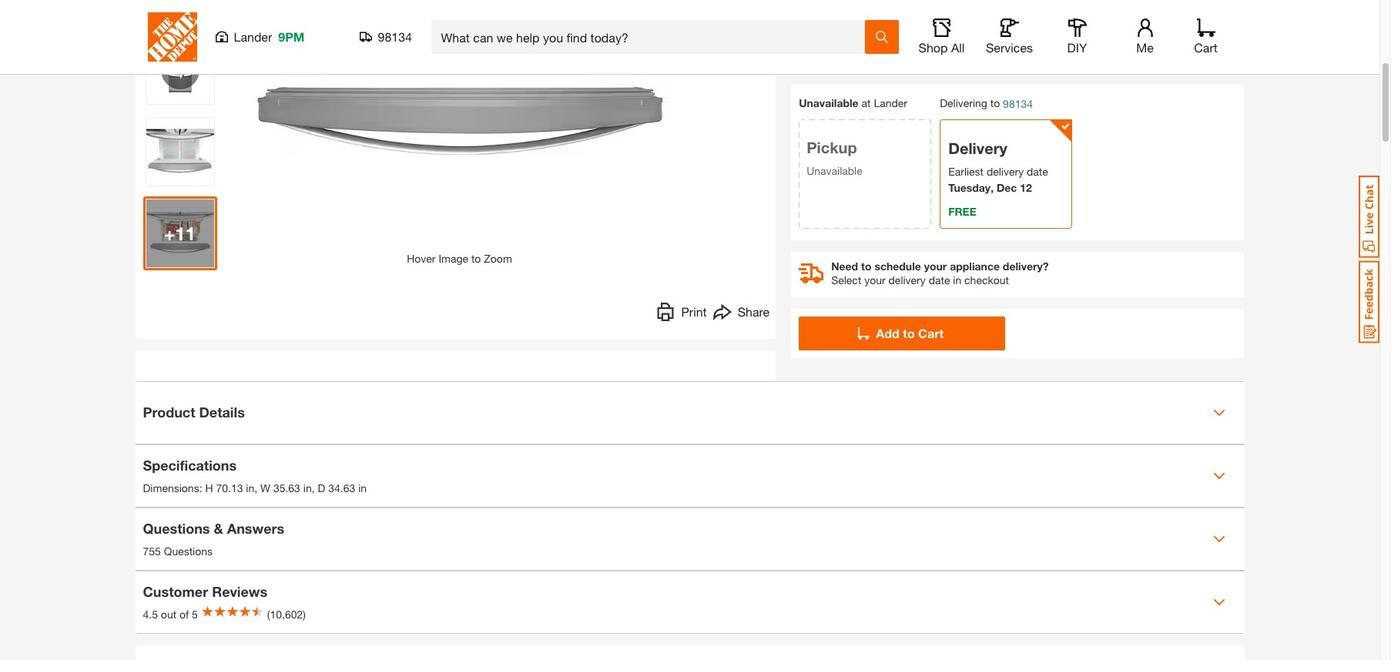 Task type: describe. For each thing, give the bounding box(es) containing it.
1 vertical spatial lander
[[874, 96, 908, 109]]

301859152_s01 image
[[146, 36, 214, 104]]

print button
[[657, 303, 707, 325]]

details
[[199, 404, 245, 421]]

w
[[261, 482, 271, 495]]

cart link
[[1190, 18, 1224, 55]]

98134 link
[[1004, 95, 1034, 112]]

fingerprint
[[864, 10, 920, 23]]

to inside "hover image to zoom" button
[[472, 252, 481, 265]]

add to cart button
[[799, 317, 1006, 350]]

98134 inside 'button'
[[378, 29, 412, 44]]

fingerprint resistant stainless steel whirlpool french door refrigerators wrx735sdhz 1d.3 image
[[146, 199, 214, 267]]

all
[[952, 40, 965, 55]]

to for add
[[903, 326, 915, 340]]

hover image to zoom button
[[229, 0, 691, 266]]

1 , from the left
[[255, 482, 258, 495]]

in left w on the left bottom of the page
[[246, 482, 255, 495]]

5
[[192, 608, 198, 621]]

fingerprint resistant stainless steel whirlpool french door refrigerators wrx735sdhz a0.2 image
[[146, 118, 214, 186]]

schedule
[[875, 260, 922, 273]]

lander 9pm
[[234, 29, 305, 44]]

in inside need to schedule your appliance delivery? select your delivery date in checkout
[[954, 273, 962, 286]]

d
[[318, 482, 326, 495]]

delivery?
[[1003, 260, 1049, 273]]

white image
[[915, 35, 938, 58]]

product
[[143, 404, 195, 421]]

at
[[862, 96, 871, 109]]

steel
[[1024, 10, 1050, 23]]

delivering
[[940, 96, 988, 109]]

:
[[858, 10, 861, 23]]

dimensions:
[[143, 482, 202, 495]]

caret image inside "product details" button
[[1214, 407, 1226, 419]]

12
[[1021, 181, 1033, 194]]

fingerprint resistant stainless steel image
[[877, 35, 900, 58]]

need to schedule your appliance delivery? select your delivery date in checkout
[[832, 260, 1049, 286]]

reviews
[[212, 584, 268, 601]]

pickup unavailable
[[807, 139, 863, 177]]

caret image for specifications
[[1214, 470, 1226, 482]]

color/finish
[[799, 10, 858, 23]]

70.13
[[216, 482, 243, 495]]

product details button
[[135, 382, 1245, 444]]

&
[[214, 520, 223, 537]]

share button
[[713, 303, 770, 325]]

35.63
[[274, 482, 301, 495]]

black image
[[802, 35, 826, 58]]

5834507057001 image
[[146, 0, 214, 22]]

resistant
[[923, 10, 971, 23]]

1 vertical spatial unavailable
[[807, 164, 863, 177]]

checkout
[[965, 273, 1010, 286]]

hover
[[407, 252, 436, 265]]

zoom
[[484, 252, 512, 265]]

shop all button
[[918, 18, 967, 55]]

customer reviews
[[143, 584, 268, 601]]

the home depot logo image
[[148, 12, 197, 62]]

0 vertical spatial your
[[925, 260, 947, 273]]

live chat image
[[1360, 176, 1380, 258]]

fingerprint resistant black stainless image
[[839, 35, 863, 58]]

pickup
[[807, 139, 858, 156]]

specifications dimensions: h 70.13 in , w 35.63 in , d 34.63 in
[[143, 457, 367, 495]]

9pm
[[278, 29, 305, 44]]

to for need
[[862, 260, 872, 273]]

product details
[[143, 404, 245, 421]]

add to cart
[[877, 326, 944, 340]]

earliest
[[949, 165, 984, 178]]

shop all
[[919, 40, 965, 55]]

What can we help you find today? search field
[[441, 21, 864, 53]]

appliance
[[950, 260, 1000, 273]]

in left the d
[[304, 482, 312, 495]]



Task type: locate. For each thing, give the bounding box(es) containing it.
0 vertical spatial 98134
[[378, 29, 412, 44]]

0 vertical spatial lander
[[234, 29, 272, 44]]

0 horizontal spatial 98134
[[378, 29, 412, 44]]

questions & answers 755 questions
[[143, 520, 285, 558]]

,
[[255, 482, 258, 495], [312, 482, 315, 495]]

date inside need to schedule your appliance delivery? select your delivery date in checkout
[[929, 273, 951, 286]]

caret image for questions & answers
[[1214, 533, 1226, 545]]

to for delivering
[[991, 96, 1001, 109]]

tuesday,
[[949, 181, 994, 194]]

print
[[682, 304, 707, 319]]

1 horizontal spatial delivery
[[987, 165, 1024, 178]]

to right need
[[862, 260, 872, 273]]

dec
[[997, 181, 1018, 194]]

, left w on the left bottom of the page
[[255, 482, 258, 495]]

2 caret image from the top
[[1214, 470, 1226, 482]]

lander right at
[[874, 96, 908, 109]]

out
[[161, 608, 177, 621]]

date
[[1027, 165, 1049, 178], [929, 273, 951, 286]]

caret image for customer reviews
[[1214, 596, 1226, 609]]

diy button
[[1053, 18, 1103, 55]]

to left 98134 "link"
[[991, 96, 1001, 109]]

answers
[[227, 520, 285, 537]]

your right 'schedule'
[[925, 260, 947, 273]]

0 horizontal spatial date
[[929, 273, 951, 286]]

your
[[925, 260, 947, 273], [865, 273, 886, 286]]

0 vertical spatial questions
[[143, 520, 210, 537]]

0 horizontal spatial cart
[[919, 326, 944, 340]]

delivering to 98134
[[940, 96, 1034, 110]]

0 horizontal spatial lander
[[234, 29, 272, 44]]

1 horizontal spatial date
[[1027, 165, 1049, 178]]

1 vertical spatial questions
[[164, 545, 213, 558]]

cart inside "button"
[[919, 326, 944, 340]]

1 horizontal spatial 98134
[[1004, 97, 1034, 110]]

to right add
[[903, 326, 915, 340]]

1 horizontal spatial cart
[[1195, 40, 1218, 55]]

unavailable left at
[[799, 96, 859, 109]]

+
[[164, 223, 175, 244]]

to inside the "add to cart" "button"
[[903, 326, 915, 340]]

34.63
[[329, 482, 356, 495]]

date inside delivery earliest delivery date tuesday, dec 12
[[1027, 165, 1049, 178]]

755
[[143, 545, 161, 558]]

color/finish : fingerprint resistant stainless steel
[[799, 10, 1050, 23]]

delivery inside need to schedule your appliance delivery? select your delivery date in checkout
[[889, 273, 926, 286]]

add
[[877, 326, 900, 340]]

unavailable down pickup
[[807, 164, 863, 177]]

4.5 out of 5
[[143, 608, 198, 621]]

1 vertical spatial date
[[929, 273, 951, 286]]

1 vertical spatial 98134
[[1004, 97, 1034, 110]]

0 horizontal spatial ,
[[255, 482, 258, 495]]

1 vertical spatial your
[[865, 273, 886, 286]]

1 caret image from the top
[[1214, 407, 1226, 419]]

your down 'schedule'
[[865, 273, 886, 286]]

cart right add
[[919, 326, 944, 340]]

h
[[205, 482, 213, 495]]

me button
[[1121, 18, 1170, 55]]

(10,602)
[[267, 608, 306, 621]]

unavailable
[[799, 96, 859, 109], [807, 164, 863, 177]]

delivery up dec
[[987, 165, 1024, 178]]

date down appliance
[[929, 273, 951, 286]]

11
[[175, 223, 196, 244]]

select
[[832, 273, 862, 286]]

questions right the 755
[[164, 545, 213, 558]]

services
[[987, 40, 1034, 55]]

in
[[954, 273, 962, 286], [246, 482, 255, 495], [304, 482, 312, 495], [359, 482, 367, 495]]

lander left the 9pm at the top of the page
[[234, 29, 272, 44]]

feedback link image
[[1360, 261, 1380, 344]]

, left the d
[[312, 482, 315, 495]]

3 caret image from the top
[[1214, 533, 1226, 545]]

to inside need to schedule your appliance delivery? select your delivery date in checkout
[[862, 260, 872, 273]]

delivery
[[949, 139, 1008, 157]]

questions
[[143, 520, 210, 537], [164, 545, 213, 558]]

customer
[[143, 584, 208, 601]]

in down appliance
[[954, 273, 962, 286]]

4 caret image from the top
[[1214, 596, 1226, 609]]

0 horizontal spatial your
[[865, 273, 886, 286]]

cart
[[1195, 40, 1218, 55], [919, 326, 944, 340]]

1 vertical spatial delivery
[[889, 273, 926, 286]]

specifications
[[143, 457, 237, 474]]

98134 inside delivering to 98134
[[1004, 97, 1034, 110]]

need
[[832, 260, 859, 273]]

to left zoom
[[472, 252, 481, 265]]

delivery inside delivery earliest delivery date tuesday, dec 12
[[987, 165, 1024, 178]]

1 horizontal spatial ,
[[312, 482, 315, 495]]

in right 34.63
[[359, 482, 367, 495]]

questions up the 755
[[143, 520, 210, 537]]

free
[[949, 205, 977, 218]]

caret image
[[1214, 407, 1226, 419], [1214, 470, 1226, 482], [1214, 533, 1226, 545], [1214, 596, 1226, 609]]

0 vertical spatial cart
[[1195, 40, 1218, 55]]

unavailable at lander
[[799, 96, 908, 109]]

diy
[[1068, 40, 1088, 55]]

+ 11
[[164, 223, 196, 244]]

lander
[[234, 29, 272, 44], [874, 96, 908, 109]]

services button
[[985, 18, 1035, 55]]

0 horizontal spatial delivery
[[889, 273, 926, 286]]

98134
[[378, 29, 412, 44], [1004, 97, 1034, 110]]

of
[[180, 608, 189, 621]]

date up 12
[[1027, 165, 1049, 178]]

hover image to zoom
[[407, 252, 512, 265]]

4.5
[[143, 608, 158, 621]]

1 horizontal spatial your
[[925, 260, 947, 273]]

image
[[439, 252, 469, 265]]

delivery down 'schedule'
[[889, 273, 926, 286]]

stainless
[[974, 10, 1021, 23]]

delivery earliest delivery date tuesday, dec 12
[[949, 139, 1049, 194]]

98134 button
[[360, 29, 413, 45]]

1 vertical spatial cart
[[919, 326, 944, 340]]

0 vertical spatial delivery
[[987, 165, 1024, 178]]

cart right me at right top
[[1195, 40, 1218, 55]]

delivery
[[987, 165, 1024, 178], [889, 273, 926, 286]]

2 , from the left
[[312, 482, 315, 495]]

1 horizontal spatial lander
[[874, 96, 908, 109]]

me
[[1137, 40, 1154, 55]]

to inside delivering to 98134
[[991, 96, 1001, 109]]

share
[[738, 304, 770, 319]]

0 vertical spatial date
[[1027, 165, 1049, 178]]

shop
[[919, 40, 948, 55]]

to
[[991, 96, 1001, 109], [472, 252, 481, 265], [862, 260, 872, 273], [903, 326, 915, 340]]

0 vertical spatial unavailable
[[799, 96, 859, 109]]



Task type: vqa. For each thing, say whether or not it's contained in the screenshot.
Print
yes



